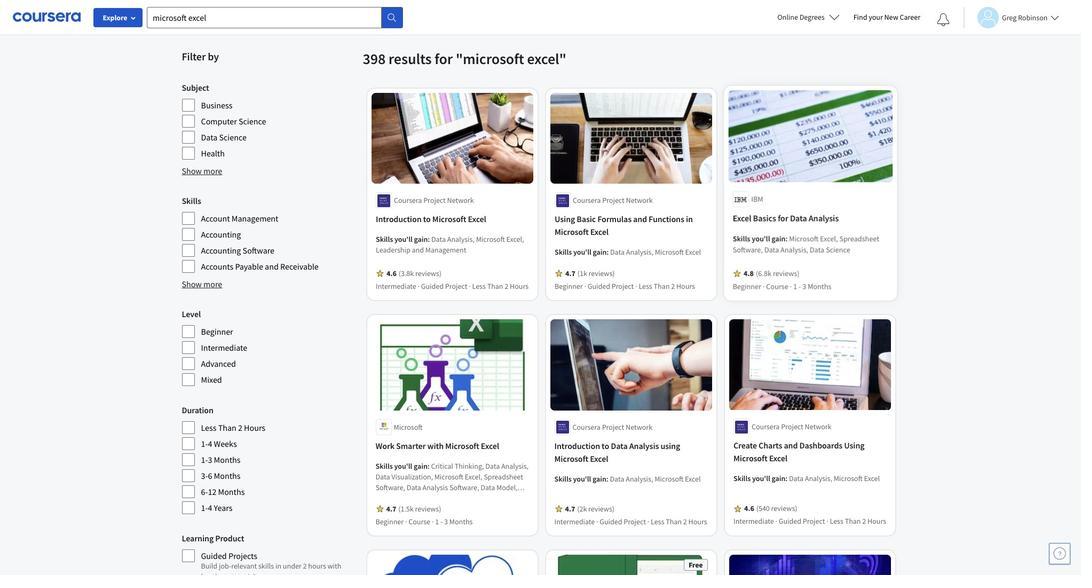 Task type: locate. For each thing, give the bounding box(es) containing it.
skills you'll gain : data analysis, microsoft excel down using basic formulas and functions in microsoft excel link
[[554, 247, 701, 257]]

accounting for accounting
[[201, 229, 241, 240]]

for right results
[[435, 49, 453, 68]]

0 vertical spatial spreadsheet
[[838, 235, 878, 244]]

1 vertical spatial -
[[440, 517, 443, 526]]

(1k
[[577, 269, 587, 278]]

intermediate down (3.8k at the top left of the page
[[376, 282, 416, 291]]

introduction inside introduction to data analysis using microsoft excel
[[554, 440, 600, 451]]

4.7 (2k reviews)
[[565, 504, 615, 514]]

microsoft
[[432, 214, 466, 224], [554, 227, 588, 237], [476, 235, 505, 244], [789, 235, 818, 244], [655, 247, 684, 257], [394, 422, 423, 432], [445, 440, 479, 451], [554, 453, 588, 464], [733, 453, 767, 464], [434, 472, 463, 482], [655, 474, 684, 484], [834, 474, 862, 484]]

4.6 left (3.8k at the top left of the page
[[386, 269, 396, 278]]

1 vertical spatial science
[[219, 132, 247, 143]]

intermediate · guided project · less than 2 hours down 4.7 (2k reviews)
[[554, 517, 707, 526]]

2 horizontal spatial analysis
[[808, 214, 838, 224]]

microsoft down critical
[[434, 472, 463, 482]]

0 horizontal spatial software,
[[376, 483, 405, 492]]

0 horizontal spatial introduction
[[376, 214, 421, 224]]

you'll down basics on the right of page
[[752, 235, 770, 244]]

1 4 from the top
[[208, 438, 212, 449]]

network for analysis
[[626, 422, 653, 432]]

0 vertical spatial introduction
[[376, 214, 421, 224]]

0 horizontal spatial intermediate · guided project · less than 2 hours
[[376, 282, 528, 291]]

0 vertical spatial beginner · course · 1 - 3 months
[[733, 282, 831, 291]]

and right the formulas
[[633, 214, 647, 224]]

1 vertical spatial 3
[[208, 454, 212, 465]]

microsoft up (2k
[[554, 453, 588, 464]]

duration
[[182, 405, 214, 415]]

show down health
[[182, 166, 202, 176]]

show more button for health
[[182, 164, 222, 177]]

1 vertical spatial course
[[409, 517, 430, 526]]

3
[[802, 282, 806, 291], [208, 454, 212, 465], [444, 517, 448, 526]]

beginner · course · 1 - 3 months down 4.8 (6.8k reviews)
[[733, 282, 831, 291]]

1 vertical spatial for
[[778, 214, 788, 224]]

1 horizontal spatial 4.6
[[744, 504, 754, 514]]

4.7 for work smarter with microsoft excel
[[386, 504, 396, 514]]

0 vertical spatial show more button
[[182, 164, 222, 177]]

subject group
[[182, 81, 356, 160]]

network up introduction to data analysis using microsoft excel link
[[626, 422, 653, 432]]

microsoft inside data analysis, microsoft excel, leadership and management
[[476, 235, 505, 244]]

1-
[[201, 438, 208, 449], [201, 454, 208, 465], [201, 502, 208, 513]]

using basic formulas and functions in microsoft excel
[[554, 214, 693, 237]]

show more down health
[[182, 166, 222, 176]]

excel, inside microsoft excel, spreadsheet software, data analysis, data science
[[819, 235, 837, 244]]

account
[[201, 213, 230, 224]]

1 for for
[[793, 282, 797, 291]]

1 horizontal spatial 1
[[793, 282, 797, 291]]

0 vertical spatial -
[[798, 282, 801, 291]]

2 vertical spatial 1-
[[201, 502, 208, 513]]

and right 'charts' on the bottom of the page
[[784, 440, 798, 451]]

3 for work smarter with microsoft excel
[[444, 517, 448, 526]]

skills down work
[[376, 461, 393, 471]]

1- for 1-4 years
[[201, 502, 208, 513]]

(1.5k
[[398, 504, 414, 514]]

skills you'll gain : data analysis, microsoft excel down the create charts and dashboards using microsoft excel link
[[733, 474, 880, 484]]

0 vertical spatial management
[[232, 213, 278, 224]]

skills you'll gain :
[[376, 235, 431, 244], [733, 235, 789, 244], [376, 461, 431, 471]]

data down create charts and dashboards using microsoft excel on the bottom right
[[789, 474, 803, 484]]

software, down the thinking, on the bottom
[[450, 483, 479, 492]]

2 1- from the top
[[201, 454, 208, 465]]

0 vertical spatial in
[[686, 214, 693, 224]]

1 horizontal spatial for
[[778, 214, 788, 224]]

data down introduction to microsoft excel
[[431, 235, 446, 244]]

2 more from the top
[[203, 279, 222, 289]]

gain
[[414, 235, 428, 244], [772, 235, 785, 244], [593, 247, 606, 257], [414, 461, 428, 471], [593, 474, 606, 484], [772, 474, 785, 484]]

6
[[208, 470, 212, 481]]

2 horizontal spatial 3
[[802, 282, 806, 291]]

: left critical
[[428, 461, 430, 471]]

1 vertical spatial management
[[425, 245, 466, 255]]

None search field
[[147, 7, 403, 28]]

hours
[[510, 282, 528, 291], [676, 282, 695, 291], [244, 422, 265, 433], [689, 517, 707, 526], [867, 517, 886, 526]]

smarter
[[396, 440, 426, 451]]

learning product group
[[182, 532, 356, 575]]

excel basics for data analysis link
[[733, 213, 887, 226]]

with
[[427, 440, 444, 451], [328, 561, 341, 571]]

2 show from the top
[[182, 279, 202, 289]]

1 horizontal spatial analysis
[[629, 440, 659, 451]]

0 horizontal spatial analysis
[[423, 483, 448, 492]]

2 for create charts and dashboards using microsoft excel
[[862, 517, 866, 526]]

2 show more from the top
[[182, 279, 222, 289]]

3 down operational at the left bottom of the page
[[444, 517, 448, 526]]

new
[[884, 12, 898, 22]]

analysis up operational at the left bottom of the page
[[423, 483, 448, 492]]

course for smarter
[[409, 517, 430, 526]]

4.6 left (540
[[744, 504, 754, 514]]

skills you'll gain : up leadership
[[376, 235, 431, 244]]

filter by
[[182, 50, 219, 63]]

1 horizontal spatial management
[[425, 245, 466, 255]]

1 horizontal spatial using
[[844, 440, 864, 451]]

management up software
[[232, 213, 278, 224]]

2 show more button from the top
[[182, 278, 222, 290]]

dashboards
[[799, 440, 842, 451]]

2 horizontal spatial intermediate · guided project · less than 2 hours
[[733, 517, 886, 526]]

1 horizontal spatial excel,
[[506, 235, 524, 244]]

0 horizontal spatial to
[[423, 214, 430, 224]]

filter
[[182, 50, 206, 63]]

skills up leadership
[[376, 235, 393, 244]]

science inside microsoft excel, spreadsheet software, data analysis, data science
[[825, 245, 849, 255]]

1 vertical spatial to
[[602, 440, 609, 451]]

1 vertical spatial show more button
[[182, 278, 222, 290]]

and down software
[[265, 261, 279, 272]]

0 horizontal spatial excel,
[[465, 472, 482, 482]]

0 horizontal spatial spreadsheet
[[484, 472, 523, 482]]

4.7 down databases,
[[386, 504, 396, 514]]

2 horizontal spatial software,
[[733, 245, 763, 255]]

0 vertical spatial 4
[[208, 438, 212, 449]]

0 vertical spatial more
[[203, 166, 222, 176]]

4.7 left (2k
[[565, 504, 575, 514]]

duration group
[[182, 404, 356, 515]]

guided down 4.6 (540 reviews)
[[779, 517, 801, 526]]

beginner · course · 1 - 3 months down 4.7 (1.5k reviews)
[[376, 517, 473, 526]]

microsoft down using
[[655, 474, 684, 484]]

than for introduction to microsoft excel
[[487, 282, 503, 291]]

introduction for introduction to data analysis using microsoft excel
[[554, 440, 600, 451]]

reviews) for microsoft
[[415, 269, 441, 278]]

1 vertical spatial using
[[844, 440, 864, 451]]

1 horizontal spatial beginner · course · 1 - 3 months
[[733, 282, 831, 291]]

you'll up (540
[[752, 474, 770, 484]]

1 vertical spatial show
[[182, 279, 202, 289]]

- down operational at the left bottom of the page
[[440, 517, 443, 526]]

data inside introduction to data analysis using microsoft excel
[[611, 440, 628, 451]]

data
[[201, 132, 217, 143], [790, 214, 806, 224], [431, 235, 446, 244], [764, 245, 779, 255], [809, 245, 824, 255], [610, 247, 624, 257], [611, 440, 628, 451], [485, 461, 500, 471], [376, 472, 390, 482], [610, 474, 624, 484], [789, 474, 803, 484], [407, 483, 421, 492], [481, 483, 495, 492]]

intermediate inside level group
[[201, 342, 247, 353]]

gain down introduction to microsoft excel
[[414, 235, 428, 244]]

management inside skills group
[[232, 213, 278, 224]]

0 horizontal spatial 4.6
[[386, 269, 396, 278]]

1 horizontal spatial with
[[427, 440, 444, 451]]

months for 1-3 months
[[214, 454, 241, 465]]

4
[[208, 438, 212, 449], [208, 502, 212, 513]]

show notifications image
[[937, 13, 950, 26]]

skills inside group
[[182, 195, 201, 206]]

2 vertical spatial 3
[[444, 517, 448, 526]]

1- up the 3- at the bottom of page
[[201, 454, 208, 465]]

science for computer science
[[239, 116, 266, 127]]

software
[[243, 245, 274, 256]]

intermediate · guided project · less than 2 hours down 4.6 (3.8k reviews)
[[376, 282, 528, 291]]

0 horizontal spatial management
[[232, 213, 278, 224]]

1 horizontal spatial -
[[798, 282, 801, 291]]

1 vertical spatial 4
[[208, 502, 212, 513]]

1 vertical spatial beginner · course · 1 - 3 months
[[376, 517, 473, 526]]

0 vertical spatial course
[[766, 282, 788, 291]]

network for dashboards
[[805, 422, 831, 432]]

show more button for accounts payable and receivable
[[182, 278, 222, 290]]

4.6
[[386, 269, 396, 278], [744, 504, 754, 514]]

2 accounting from the top
[[201, 245, 241, 256]]

skills you'll gain : for excel
[[733, 235, 789, 244]]

using basic formulas and functions in microsoft excel link
[[554, 213, 708, 238]]

1 horizontal spatial 3
[[444, 517, 448, 526]]

show up level at the bottom left of the page
[[182, 279, 202, 289]]

reviews) for data
[[588, 504, 615, 514]]

with inside work smarter with microsoft excel link
[[427, 440, 444, 451]]

and inside create charts and dashboards using microsoft excel
[[784, 440, 798, 451]]

reviews) right (540
[[771, 504, 797, 514]]

using inside create charts and dashboards using microsoft excel
[[844, 440, 864, 451]]

coursera for and
[[752, 422, 779, 432]]

4.7 for using basic formulas and functions in microsoft excel
[[565, 269, 575, 278]]

show
[[182, 166, 202, 176], [182, 279, 202, 289]]

science
[[239, 116, 266, 127], [219, 132, 247, 143], [825, 245, 849, 255]]

skills up "account"
[[182, 195, 201, 206]]

3-
[[201, 470, 208, 481]]

1 show more button from the top
[[182, 164, 222, 177]]

1 vertical spatial accounting
[[201, 245, 241, 256]]

for
[[435, 49, 453, 68], [778, 214, 788, 224]]

reviews) for and
[[771, 504, 797, 514]]

1 for with
[[435, 517, 439, 526]]

1 vertical spatial with
[[328, 561, 341, 571]]

visualization,
[[392, 472, 433, 482]]

2 inside build job-relevant skills in under 2 hours with hands-on tutorials.
[[303, 561, 307, 571]]

1 vertical spatial in
[[275, 561, 281, 571]]

data inside the subject group
[[201, 132, 217, 143]]

1 accounting from the top
[[201, 229, 241, 240]]

0 vertical spatial accounting
[[201, 229, 241, 240]]

: down create charts and dashboards using microsoft excel on the bottom right
[[785, 474, 787, 484]]

data up health
[[201, 132, 217, 143]]

2 vertical spatial science
[[825, 245, 849, 255]]

4.8
[[744, 269, 754, 278]]

analysis
[[808, 214, 838, 224], [629, 440, 659, 451], [423, 483, 448, 492]]

1 horizontal spatial in
[[686, 214, 693, 224]]

4 left weeks
[[208, 438, 212, 449]]

data inside data analysis, microsoft excel, leadership and management
[[431, 235, 446, 244]]

intermediate down (540
[[733, 517, 774, 526]]

1 1- from the top
[[201, 438, 208, 449]]

2
[[504, 282, 508, 291], [671, 282, 675, 291], [238, 422, 242, 433], [683, 517, 687, 526], [862, 517, 866, 526], [303, 561, 307, 571]]

data left using
[[611, 440, 628, 451]]

course down 4.8 (6.8k reviews)
[[766, 282, 788, 291]]

on
[[223, 572, 231, 575]]

2 4 from the top
[[208, 502, 212, 513]]

skills you'll gain : data analysis, microsoft excel for analysis
[[554, 474, 701, 484]]

hours inside duration group
[[244, 422, 265, 433]]

1- left weeks
[[201, 438, 208, 449]]

basics
[[753, 214, 776, 224]]

0 vertical spatial analysis
[[808, 214, 838, 224]]

0 horizontal spatial with
[[328, 561, 341, 571]]

model,
[[497, 483, 518, 492]]

1 vertical spatial show more
[[182, 279, 222, 289]]

guided down 4.7 (1k reviews)
[[587, 282, 610, 291]]

coursera project network up introduction to microsoft excel
[[394, 196, 474, 205]]

microsoft down basic
[[554, 227, 588, 237]]

data down visualization,
[[407, 483, 421, 492]]

data science
[[201, 132, 247, 143]]

data right the thinking, on the bottom
[[485, 461, 500, 471]]

beginner down (1k
[[554, 282, 583, 291]]

0 horizontal spatial using
[[554, 214, 575, 224]]

network up using basic formulas and functions in microsoft excel link
[[626, 196, 653, 205]]

intermediate up the advanced
[[201, 342, 247, 353]]

to for data
[[602, 440, 609, 451]]

1 show from the top
[[182, 166, 202, 176]]

2 vertical spatial analysis
[[423, 483, 448, 492]]

0 horizontal spatial -
[[440, 517, 443, 526]]

excel,
[[506, 235, 524, 244], [819, 235, 837, 244], [465, 472, 482, 482]]

intermediate down (2k
[[554, 517, 595, 526]]

4 for years
[[208, 502, 212, 513]]

398 results for "microsoft excel"
[[363, 49, 566, 68]]

show more for health
[[182, 166, 222, 176]]

skills you'll gain : for introduction
[[376, 235, 431, 244]]

months down weeks
[[214, 454, 241, 465]]

1 horizontal spatial spreadsheet
[[838, 235, 878, 244]]

coursera project network
[[394, 196, 474, 205], [573, 196, 653, 205], [573, 422, 653, 432], [752, 422, 831, 432]]

skills you'll gain : data analysis, microsoft excel for and
[[554, 247, 701, 257]]

4.7
[[565, 269, 575, 278], [386, 504, 396, 514], [565, 504, 575, 514]]

analysis,
[[447, 235, 474, 244], [780, 245, 808, 255], [626, 247, 653, 257], [501, 461, 529, 471], [626, 474, 653, 484], [805, 474, 832, 484], [450, 493, 477, 503]]

-
[[798, 282, 801, 291], [440, 517, 443, 526]]

microsoft up the thinking, on the bottom
[[445, 440, 479, 451]]

software, inside microsoft excel, spreadsheet software, data analysis, data science
[[733, 245, 763, 255]]

3 for excel basics for data analysis
[[802, 282, 806, 291]]

reviews) down operational at the left bottom of the page
[[415, 504, 441, 514]]

0 vertical spatial using
[[554, 214, 575, 224]]

1 horizontal spatial intermediate · guided project · less than 2 hours
[[554, 517, 707, 526]]

show for accounts payable and receivable
[[182, 279, 202, 289]]

What do you want to learn? text field
[[147, 7, 382, 28]]

microsoft down functions
[[655, 247, 684, 257]]

0 vertical spatial 3
[[802, 282, 806, 291]]

level group
[[182, 308, 356, 387]]

analysis, left visual
[[450, 493, 477, 503]]

mixed
[[201, 374, 222, 385]]

0 vertical spatial to
[[423, 214, 430, 224]]

guided down learning product at bottom
[[201, 550, 227, 561]]

subject
[[182, 82, 209, 93]]

0 horizontal spatial in
[[275, 561, 281, 571]]

beginner inside level group
[[201, 326, 233, 337]]

1 vertical spatial 1-
[[201, 454, 208, 465]]

2 horizontal spatial excel,
[[819, 235, 837, 244]]

4 for weeks
[[208, 438, 212, 449]]

0 horizontal spatial course
[[409, 517, 430, 526]]

reviews) for formulas
[[588, 269, 615, 278]]

spreadsheet inside critical thinking, data analysis, data visualization, microsoft excel, spreadsheet software, data analysis software, data model, databases, operational analysis, visual design
[[484, 472, 523, 482]]

than for using basic formulas and functions in microsoft excel
[[654, 282, 669, 291]]

with right hours
[[328, 561, 341, 571]]

degrees
[[800, 12, 825, 22]]

4 left years
[[208, 502, 212, 513]]

data down excel basics for data analysis link
[[809, 245, 824, 255]]

1 more from the top
[[203, 166, 222, 176]]

1 show more from the top
[[182, 166, 222, 176]]

guided for microsoft
[[421, 282, 443, 291]]

intermediate · guided project · less than 2 hours for and
[[733, 517, 886, 526]]

1 horizontal spatial introduction
[[554, 440, 600, 451]]

greg robinson button
[[964, 7, 1060, 28]]

introduction for introduction to microsoft excel
[[376, 214, 421, 224]]

1 vertical spatial 4.6
[[744, 504, 754, 514]]

network up dashboards
[[805, 422, 831, 432]]

3 inside duration group
[[208, 454, 212, 465]]

you'll up leadership
[[394, 235, 412, 244]]

- down 4.8 (6.8k reviews)
[[798, 282, 801, 291]]

science for data science
[[219, 132, 247, 143]]

show for health
[[182, 166, 202, 176]]

0 vertical spatial show more
[[182, 166, 222, 176]]

to inside introduction to data analysis using microsoft excel
[[602, 440, 609, 451]]

introduction
[[376, 214, 421, 224], [554, 440, 600, 451]]

1 vertical spatial 1
[[435, 517, 439, 526]]

coursera project network up introduction to data analysis using microsoft excel
[[573, 422, 653, 432]]

data up visual
[[481, 483, 495, 492]]

more for health
[[203, 166, 222, 176]]

coursera project network for and
[[752, 422, 831, 432]]

than
[[487, 282, 503, 291], [654, 282, 669, 291], [218, 422, 236, 433], [666, 517, 682, 526], [845, 517, 861, 526]]

reviews)
[[415, 269, 441, 278], [588, 269, 615, 278], [773, 269, 799, 278], [415, 504, 441, 514], [588, 504, 615, 514], [771, 504, 797, 514]]

spreadsheet up model,
[[484, 472, 523, 482]]

using
[[661, 440, 680, 451]]

with up critical
[[427, 440, 444, 451]]

0 vertical spatial 1
[[793, 282, 797, 291]]

analysis, down the excel basics for data analysis
[[780, 245, 808, 255]]

1 horizontal spatial to
[[602, 440, 609, 451]]

coursera up introduction to microsoft excel
[[394, 196, 422, 205]]

greg robinson
[[1002, 13, 1048, 22]]

1 vertical spatial introduction
[[554, 440, 600, 451]]

intermediate for create charts and dashboards using microsoft excel
[[733, 517, 774, 526]]

work smarter with microsoft excel link
[[376, 439, 529, 452]]

network for and
[[626, 196, 653, 205]]

beginner down (1.5k
[[376, 517, 404, 526]]

0 horizontal spatial beginner · course · 1 - 3 months
[[376, 517, 473, 526]]

excel inside create charts and dashboards using microsoft excel
[[769, 453, 787, 464]]

beginner down the 4.8
[[733, 282, 761, 291]]

1 horizontal spatial course
[[766, 282, 788, 291]]

0 vertical spatial science
[[239, 116, 266, 127]]

0 horizontal spatial 1
[[435, 517, 439, 526]]

(2k
[[577, 504, 587, 514]]

coursera project network for data
[[573, 422, 653, 432]]

0 vertical spatial 1-
[[201, 438, 208, 449]]

months up years
[[218, 486, 245, 497]]

network
[[447, 196, 474, 205], [626, 196, 653, 205], [626, 422, 653, 432], [805, 422, 831, 432]]

excel basics for data analysis
[[733, 214, 838, 224]]

3 up 6
[[208, 454, 212, 465]]

coursera up introduction to data analysis using microsoft excel
[[573, 422, 601, 432]]

beginner · course · 1 - 3 months for for
[[733, 282, 831, 291]]

beginner for using basic formulas and functions in microsoft excel
[[554, 282, 583, 291]]

0 vertical spatial for
[[435, 49, 453, 68]]

by
[[208, 50, 219, 63]]

months
[[807, 282, 831, 291], [214, 454, 241, 465], [214, 470, 241, 481], [218, 486, 245, 497], [449, 517, 473, 526]]

coursera up 'charts' on the bottom of the page
[[752, 422, 779, 432]]

1 vertical spatial analysis
[[629, 440, 659, 451]]

coursera
[[394, 196, 422, 205], [573, 196, 601, 205], [573, 422, 601, 432], [752, 422, 779, 432]]

0 vertical spatial show
[[182, 166, 202, 176]]

less for introduction to microsoft excel
[[472, 282, 486, 291]]

microsoft down excel basics for data analysis link
[[789, 235, 818, 244]]

0 horizontal spatial 3
[[208, 454, 212, 465]]

show more button down health
[[182, 164, 222, 177]]

less for introduction to data analysis using microsoft excel
[[651, 517, 664, 526]]

find
[[854, 12, 867, 22]]

1 vertical spatial spreadsheet
[[484, 472, 523, 482]]

microsoft inside introduction to data analysis using microsoft excel
[[554, 453, 588, 464]]

3 1- from the top
[[201, 502, 208, 513]]

excel inside introduction to data analysis using microsoft excel
[[590, 453, 608, 464]]

·
[[418, 282, 419, 291], [469, 282, 471, 291], [584, 282, 586, 291], [635, 282, 637, 291], [763, 282, 765, 291], [790, 282, 791, 291], [405, 517, 407, 526], [432, 517, 434, 526], [596, 517, 598, 526], [648, 517, 649, 526], [775, 517, 777, 526], [826, 517, 828, 526]]

and inside using basic formulas and functions in microsoft excel
[[633, 214, 647, 224]]

0 vertical spatial with
[[427, 440, 444, 451]]

to
[[423, 214, 430, 224], [602, 440, 609, 451]]

beginner for excel basics for data analysis
[[733, 282, 761, 291]]

microsoft down introduction to microsoft excel link
[[476, 235, 505, 244]]

0 vertical spatial 4.6
[[386, 269, 396, 278]]

using left basic
[[554, 214, 575, 224]]

more for accounts payable and receivable
[[203, 279, 222, 289]]

intermediate for introduction to microsoft excel
[[376, 282, 416, 291]]

greg
[[1002, 13, 1017, 22]]

3-6 months
[[201, 470, 241, 481]]

0 horizontal spatial for
[[435, 49, 453, 68]]

coursera for microsoft
[[394, 196, 422, 205]]

spreadsheet down excel basics for data analysis link
[[838, 235, 878, 244]]

analysis up microsoft excel, spreadsheet software, data analysis, data science
[[808, 214, 838, 224]]

1 vertical spatial more
[[203, 279, 222, 289]]

course down 4.7 (1.5k reviews)
[[409, 517, 430, 526]]

microsoft inside create charts and dashboards using microsoft excel
[[733, 453, 767, 464]]

excel, inside critical thinking, data analysis, data visualization, microsoft excel, spreadsheet software, data analysis software, data model, databases, operational analysis, visual design
[[465, 472, 482, 482]]

:
[[428, 235, 430, 244], [785, 235, 787, 244], [606, 247, 609, 257], [428, 461, 430, 471], [606, 474, 609, 484], [785, 474, 787, 484]]

accounting down "account"
[[201, 229, 241, 240]]

(6.8k
[[756, 269, 771, 278]]

explore
[[103, 13, 127, 22]]

skills you'll gain : down basics on the right of page
[[733, 235, 789, 244]]

learning
[[182, 533, 214, 544]]



Task type: describe. For each thing, give the bounding box(es) containing it.
critical
[[431, 461, 453, 471]]

skills you'll gain : data analysis, microsoft excel for dashboards
[[733, 474, 880, 484]]

(540
[[756, 504, 770, 514]]

gain up 4.6 (540 reviews)
[[772, 474, 785, 484]]

thinking,
[[455, 461, 484, 471]]

microsoft inside using basic formulas and functions in microsoft excel
[[554, 227, 588, 237]]

build job-relevant skills in under 2 hours with hands-on tutorials.
[[201, 561, 341, 575]]

gain down the excel basics for data analysis
[[772, 235, 785, 244]]

microsoft up data analysis, microsoft excel, leadership and management
[[432, 214, 466, 224]]

databases,
[[376, 493, 410, 503]]

accounts payable and receivable
[[201, 261, 319, 272]]

coursera image
[[13, 9, 81, 26]]

projects
[[228, 550, 257, 561]]

analysis, down the create charts and dashboards using microsoft excel link
[[805, 474, 832, 484]]

2 for introduction to microsoft excel
[[504, 282, 508, 291]]

help center image
[[1053, 547, 1066, 560]]

intermediate · guided project · less than 2 hours for microsoft
[[376, 282, 528, 291]]

microsoft down dashboards
[[834, 474, 862, 484]]

less inside duration group
[[201, 422, 216, 433]]

build
[[201, 561, 217, 571]]

years
[[214, 502, 233, 513]]

business
[[201, 100, 232, 111]]

spreadsheet inside microsoft excel, spreadsheet software, data analysis, data science
[[838, 235, 878, 244]]

online degrees button
[[769, 5, 848, 29]]

: up 4.7 (1k reviews)
[[606, 247, 609, 257]]

skills you'll gain : for work
[[376, 461, 431, 471]]

2 inside duration group
[[238, 422, 242, 433]]

coursera project network for microsoft
[[394, 196, 474, 205]]

find your new career link
[[848, 11, 926, 24]]

hours
[[308, 561, 326, 571]]

network for excel
[[447, 196, 474, 205]]

analysis, inside microsoft excel, spreadsheet software, data analysis, data science
[[780, 245, 808, 255]]

beginner · course · 1 - 3 months for with
[[376, 517, 473, 526]]

2 for introduction to data analysis using microsoft excel
[[683, 517, 687, 526]]

months down microsoft excel, spreadsheet software, data analysis, data science
[[807, 282, 831, 291]]

in inside build job-relevant skills in under 2 hours with hands-on tutorials.
[[275, 561, 281, 571]]

create charts and dashboards using microsoft excel link
[[733, 439, 887, 465]]

than inside duration group
[[218, 422, 236, 433]]

receivable
[[280, 261, 319, 272]]

basic
[[577, 214, 596, 224]]

hours for create charts and dashboards using microsoft excel
[[867, 517, 886, 526]]

months down critical thinking, data analysis, data visualization, microsoft excel, spreadsheet software, data analysis software, data model, databases, operational analysis, visual design
[[449, 517, 473, 526]]

learning product
[[182, 533, 244, 544]]

4.6 for introduction to microsoft excel
[[386, 269, 396, 278]]

reviews) for for
[[773, 269, 799, 278]]

skills group
[[182, 194, 356, 273]]

in inside using basic formulas and functions in microsoft excel
[[686, 214, 693, 224]]

hours for using basic formulas and functions in microsoft excel
[[676, 282, 695, 291]]

coursera for formulas
[[573, 196, 601, 205]]

computer science
[[201, 116, 266, 127]]

leadership
[[376, 245, 410, 255]]

guided for and
[[779, 517, 801, 526]]

hours for introduction to microsoft excel
[[510, 282, 528, 291]]

hours for introduction to data analysis using microsoft excel
[[689, 517, 707, 526]]

data down using basic formulas and functions in microsoft excel
[[610, 247, 624, 257]]

create charts and dashboards using microsoft excel
[[733, 440, 864, 464]]

you'll up (2k
[[573, 474, 591, 484]]

critical thinking, data analysis, data visualization, microsoft excel, spreadsheet software, data analysis software, data model, databases, operational analysis, visual design
[[376, 461, 529, 503]]

ibm
[[752, 196, 763, 205]]

microsoft inside microsoft excel, spreadsheet software, data analysis, data science
[[789, 235, 818, 244]]

tutorials.
[[232, 572, 260, 575]]

than for create charts and dashboards using microsoft excel
[[845, 517, 861, 526]]

4.7 (1.5k reviews)
[[386, 504, 441, 514]]

reviews) for with
[[415, 504, 441, 514]]

skills down create
[[733, 474, 751, 484]]

account management
[[201, 213, 278, 224]]

less than 2 hours
[[201, 422, 265, 433]]

2 for using basic formulas and functions in microsoft excel
[[671, 282, 675, 291]]

- for data
[[798, 282, 801, 291]]

introduction to data analysis using microsoft excel
[[554, 440, 680, 464]]

find your new career
[[854, 12, 921, 22]]

: down the excel basics for data analysis
[[785, 235, 787, 244]]

with inside build job-relevant skills in under 2 hours with hands-on tutorials.
[[328, 561, 341, 571]]

functions
[[649, 214, 684, 224]]

microsoft up the smarter
[[394, 422, 423, 432]]

analysis, down using basic formulas and functions in microsoft excel link
[[626, 247, 653, 257]]

charts
[[758, 440, 782, 451]]

analysis inside introduction to data analysis using microsoft excel
[[629, 440, 659, 451]]

analysis inside excel basics for data analysis link
[[808, 214, 838, 224]]

for for "microsoft
[[435, 49, 453, 68]]

skills up the 4.8
[[733, 235, 751, 244]]

data down introduction to data analysis using microsoft excel
[[610, 474, 624, 484]]

data up databases,
[[376, 472, 390, 482]]

1-4 weeks
[[201, 438, 237, 449]]

level
[[182, 309, 201, 319]]

1 horizontal spatial software,
[[450, 483, 479, 492]]

guided inside learning product group
[[201, 550, 227, 561]]

visual
[[478, 493, 497, 503]]

analysis, down introduction to data analysis using microsoft excel link
[[626, 474, 653, 484]]

analysis, inside data analysis, microsoft excel, leadership and management
[[447, 235, 474, 244]]

coursera project network for formulas
[[573, 196, 653, 205]]

beginner · guided project · less than 2 hours
[[554, 282, 695, 291]]

introduction to microsoft excel link
[[376, 213, 529, 226]]

coursera for data
[[573, 422, 601, 432]]

course for basics
[[766, 282, 788, 291]]

less for using basic formulas and functions in microsoft excel
[[639, 282, 652, 291]]

you'll up (1k
[[573, 247, 591, 257]]

data up 4.8 (6.8k reviews)
[[764, 245, 779, 255]]

1- for 1-4 weeks
[[201, 438, 208, 449]]

results
[[389, 49, 432, 68]]

less for create charts and dashboards using microsoft excel
[[830, 517, 843, 526]]

gain up 4.7 (2k reviews)
[[593, 474, 606, 484]]

create
[[733, 440, 757, 451]]

skills up 4.7 (1k reviews)
[[554, 247, 572, 257]]

computer
[[201, 116, 237, 127]]

explore button
[[93, 8, 143, 27]]

than for introduction to data analysis using microsoft excel
[[666, 517, 682, 526]]

health
[[201, 148, 225, 159]]

excel, inside data analysis, microsoft excel, leadership and management
[[506, 235, 524, 244]]

advanced
[[201, 358, 236, 369]]

show more for accounts payable and receivable
[[182, 279, 222, 289]]

guided for data
[[600, 517, 622, 526]]

career
[[900, 12, 921, 22]]

product
[[215, 533, 244, 544]]

and inside skills group
[[265, 261, 279, 272]]

1-4 years
[[201, 502, 233, 513]]

weeks
[[214, 438, 237, 449]]

accounting software
[[201, 245, 274, 256]]

microsoft excel, spreadsheet software, data analysis, data science
[[733, 235, 878, 255]]

4.6 (540 reviews)
[[744, 504, 797, 514]]

excel"
[[527, 49, 566, 68]]

to for microsoft
[[423, 214, 430, 224]]

work smarter with microsoft excel
[[376, 440, 499, 451]]

payable
[[235, 261, 263, 272]]

gain up 4.7 (1k reviews)
[[593, 247, 606, 257]]

excel inside using basic formulas and functions in microsoft excel
[[590, 227, 608, 237]]

1- for 1-3 months
[[201, 454, 208, 465]]

for for data
[[778, 214, 788, 224]]

robinson
[[1018, 13, 1048, 22]]

formulas
[[597, 214, 631, 224]]

and inside data analysis, microsoft excel, leadership and management
[[412, 245, 424, 255]]

beginner for work smarter with microsoft excel
[[376, 517, 404, 526]]

6-12 months
[[201, 486, 245, 497]]

intermediate · guided project · less than 2 hours for data
[[554, 517, 707, 526]]

hands-
[[201, 572, 223, 575]]

- for microsoft
[[440, 517, 443, 526]]

data up microsoft excel, spreadsheet software, data analysis, data science
[[790, 214, 806, 224]]

microsoft inside critical thinking, data analysis, data visualization, microsoft excel, spreadsheet software, data analysis software, data model, databases, operational analysis, visual design
[[434, 472, 463, 482]]

4.7 for introduction to data analysis using microsoft excel
[[565, 504, 575, 514]]

accounting for accounting software
[[201, 245, 241, 256]]

: down introduction to microsoft excel
[[428, 235, 430, 244]]

4.6 for create charts and dashboards using microsoft excel
[[744, 504, 754, 514]]

online
[[778, 12, 798, 22]]

design
[[499, 493, 520, 503]]

intermediate for introduction to data analysis using microsoft excel
[[554, 517, 595, 526]]

using inside using basic formulas and functions in microsoft excel
[[554, 214, 575, 224]]

job-
[[219, 561, 231, 571]]

gain up visualization,
[[414, 461, 428, 471]]

guided for formulas
[[587, 282, 610, 291]]

introduction to microsoft excel
[[376, 214, 486, 224]]

management inside data analysis, microsoft excel, leadership and management
[[425, 245, 466, 255]]

guided projects
[[201, 550, 257, 561]]

your
[[869, 12, 883, 22]]

analysis, up model,
[[501, 461, 529, 471]]

398
[[363, 49, 386, 68]]

you'll up visualization,
[[394, 461, 412, 471]]

analysis inside critical thinking, data analysis, data visualization, microsoft excel, spreadsheet software, data analysis software, data model, databases, operational analysis, visual design
[[423, 483, 448, 492]]

skills up 4.7 (2k reviews)
[[554, 474, 572, 484]]

relevant
[[231, 561, 257, 571]]

months for 6-12 months
[[218, 486, 245, 497]]

skills
[[258, 561, 274, 571]]

4.6 (3.8k reviews)
[[386, 269, 441, 278]]

1-3 months
[[201, 454, 241, 465]]

(3.8k
[[398, 269, 414, 278]]

12
[[208, 486, 216, 497]]

: down introduction to data analysis using microsoft excel
[[606, 474, 609, 484]]

free
[[689, 560, 703, 570]]

months for 3-6 months
[[214, 470, 241, 481]]

data analysis, microsoft excel, leadership and management
[[376, 235, 524, 255]]



Task type: vqa. For each thing, say whether or not it's contained in the screenshot.


